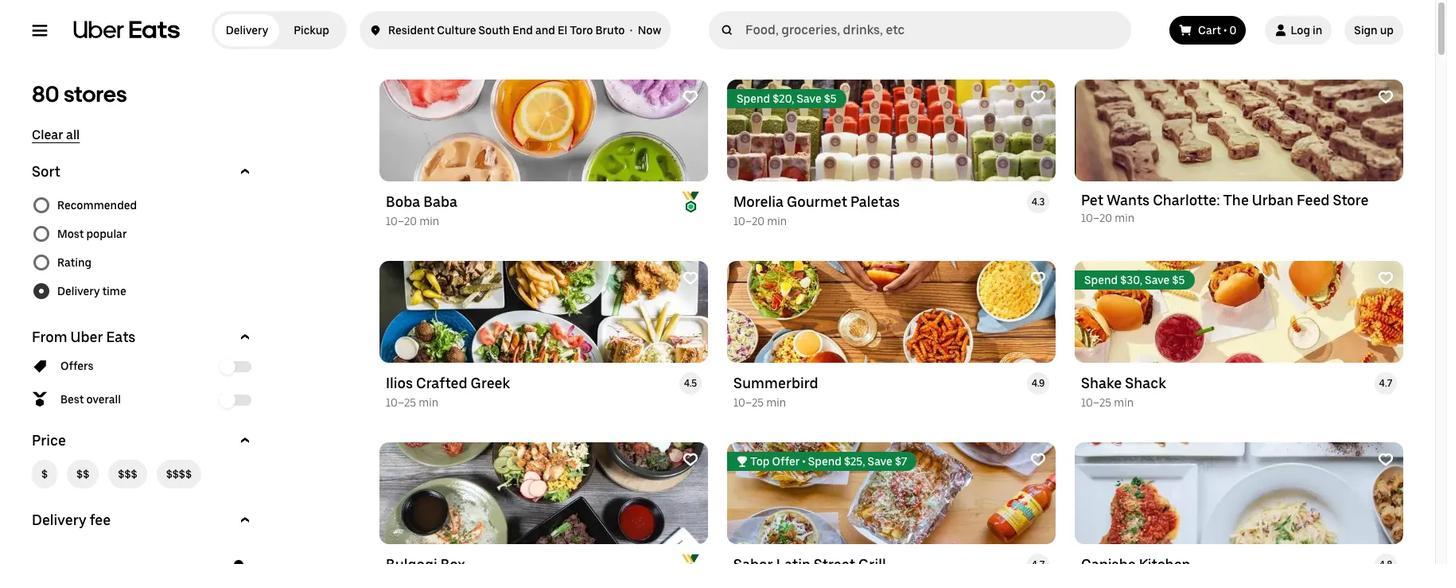 Task type: locate. For each thing, give the bounding box(es) containing it.
offers
[[60, 360, 94, 373]]

delivery for delivery fee
[[32, 512, 86, 529]]

log in link
[[1266, 16, 1333, 45]]

and
[[536, 24, 556, 37]]

• left 'now'
[[630, 24, 633, 37]]

clear all
[[32, 127, 80, 142]]

$$$$ button
[[157, 460, 201, 489]]

rating
[[57, 256, 92, 269]]

culture
[[437, 24, 476, 37]]

2 • from the left
[[1224, 24, 1228, 37]]

0
[[1230, 24, 1237, 37]]

sign up
[[1355, 24, 1395, 37]]

2 vertical spatial delivery
[[32, 512, 86, 529]]

cart • 0
[[1199, 24, 1237, 37]]

$$$
[[118, 468, 137, 481]]

from uber eats
[[32, 329, 136, 345]]

up
[[1381, 24, 1395, 37]]

0 horizontal spatial •
[[630, 24, 633, 37]]

delivery fee button
[[32, 511, 255, 530]]

delivery inside 'button'
[[32, 512, 86, 529]]

Pickup radio
[[279, 14, 344, 46]]

time
[[102, 285, 126, 298]]

option group
[[32, 191, 255, 306]]

1 horizontal spatial •
[[1224, 24, 1228, 37]]

log in
[[1292, 24, 1323, 37]]

overall
[[86, 393, 121, 406]]

recommended
[[57, 199, 137, 212]]

$$ button
[[67, 460, 99, 489]]

cart
[[1199, 24, 1222, 37]]

delivery
[[226, 24, 268, 37], [57, 285, 100, 298], [32, 512, 86, 529]]

delivery left pickup
[[226, 24, 268, 37]]

•
[[630, 24, 633, 37], [1224, 24, 1228, 37]]

0 vertical spatial delivery
[[226, 24, 268, 37]]

1 vertical spatial delivery
[[57, 285, 100, 298]]

stores
[[64, 80, 127, 107]]

clear
[[32, 127, 63, 142]]

add to favorites image
[[683, 89, 699, 105], [1031, 271, 1047, 287], [1379, 271, 1395, 287], [683, 452, 699, 468]]

delivery left fee
[[32, 512, 86, 529]]

delivery inside radio
[[226, 24, 268, 37]]

$$
[[77, 468, 89, 481]]

$$$ button
[[109, 460, 147, 489]]

• left 0
[[1224, 24, 1228, 37]]

Food, groceries, drinks, etc text field
[[746, 22, 1126, 38]]

add to favorites image
[[1031, 89, 1047, 105], [1379, 89, 1395, 105], [683, 271, 699, 287], [1031, 452, 1047, 468], [1379, 452, 1395, 468]]

sign
[[1355, 24, 1378, 37]]

south
[[479, 24, 510, 37]]

main navigation menu image
[[32, 22, 48, 38]]

sort
[[32, 163, 60, 180]]

delivery down "rating"
[[57, 285, 100, 298]]

popular
[[86, 228, 127, 240]]

$$$$
[[166, 468, 192, 481]]

$
[[41, 468, 48, 481]]



Task type: vqa. For each thing, say whether or not it's contained in the screenshot.
Sort button
yes



Task type: describe. For each thing, give the bounding box(es) containing it.
uber
[[70, 329, 103, 345]]

best
[[60, 393, 84, 406]]

eats
[[106, 329, 136, 345]]

delivery fee
[[32, 512, 111, 529]]

option group containing recommended
[[32, 191, 255, 306]]

resident
[[388, 24, 435, 37]]

clear all button
[[32, 127, 80, 143]]

80
[[32, 80, 59, 107]]

$ button
[[32, 460, 57, 489]]

deliver to image
[[369, 21, 382, 40]]

from
[[32, 329, 67, 345]]

from uber eats button
[[32, 328, 255, 347]]

Delivery radio
[[215, 14, 279, 46]]

log
[[1292, 24, 1311, 37]]

price
[[32, 432, 66, 449]]

bruto
[[596, 24, 625, 37]]

best overall
[[60, 393, 121, 406]]

fee
[[90, 512, 111, 529]]

now
[[638, 24, 662, 37]]

in
[[1313, 24, 1323, 37]]

delivery time
[[57, 285, 126, 298]]

el
[[558, 24, 568, 37]]

all
[[66, 127, 80, 142]]

delivery for delivery time
[[57, 285, 100, 298]]

most
[[57, 228, 84, 240]]

uber eats home image
[[73, 21, 180, 40]]

toro
[[570, 24, 593, 37]]

price button
[[32, 431, 255, 451]]

80 stores
[[32, 80, 127, 107]]

sign up link
[[1346, 16, 1404, 45]]

most popular
[[57, 228, 127, 240]]

1 • from the left
[[630, 24, 633, 37]]

end
[[513, 24, 533, 37]]

pickup
[[294, 24, 329, 37]]

sort button
[[32, 162, 255, 181]]

delivery for delivery
[[226, 24, 268, 37]]

resident culture south end and el toro bruto • now
[[388, 24, 662, 37]]



